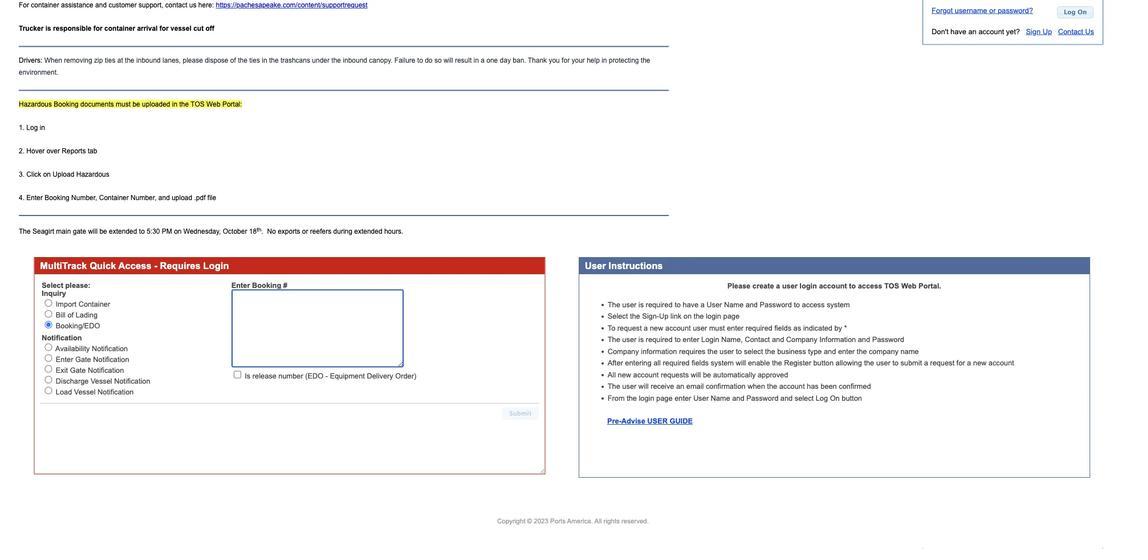 Task type: locate. For each thing, give the bounding box(es) containing it.
notification up availability
[[42, 334, 82, 342]]

name down confirmation on the bottom right
[[711, 394, 730, 402]]

off
[[206, 25, 214, 32]]

responsible
[[53, 25, 91, 32]]

thank
[[528, 56, 547, 64]]

tos
[[191, 100, 205, 108], [884, 282, 899, 290]]

on right pm
[[174, 227, 182, 235]]

web for portal:
[[206, 100, 220, 108]]

0 vertical spatial hazardous
[[19, 100, 52, 108]]

button down type
[[813, 359, 834, 367]]

2 number, from the left
[[131, 194, 157, 201]]

required up sign-
[[646, 301, 673, 309]]

when
[[748, 382, 765, 390]]

fields left as
[[775, 324, 792, 332]]

to up the information
[[849, 282, 856, 290]]

login down receive
[[639, 394, 654, 402]]

1 horizontal spatial login
[[701, 336, 719, 344]]

1 ties from the left
[[105, 56, 115, 64]]

and down approved
[[781, 394, 793, 402]]

and left customer
[[95, 1, 107, 9]]

after
[[608, 359, 623, 367]]

on right link at the bottom
[[684, 312, 692, 320]]

0 vertical spatial tos
[[191, 100, 205, 108]]

notification for discharge vessel notification
[[114, 377, 150, 385]]

1 horizontal spatial all
[[608, 371, 616, 379]]

reports
[[62, 147, 86, 155]]

0 horizontal spatial request
[[617, 324, 642, 332]]

vessel
[[91, 377, 112, 385], [74, 388, 96, 396]]

#
[[283, 281, 287, 289]]

or up don't have an account yet? sign up
[[989, 6, 996, 14]]

inquiry
[[42, 289, 66, 297]]

name
[[724, 301, 744, 309], [711, 394, 730, 402]]

1 vertical spatial container
[[104, 25, 135, 32]]

user down email
[[693, 394, 709, 402]]

when removing zip ties at the inbound lanes, please dispose of the ties in the trashcans under the inbound canopy. failure to do so will result in a one day ban. thank you for your help in protecting the environment.
[[19, 56, 650, 76]]

tos for access
[[884, 282, 899, 290]]

been
[[821, 382, 837, 390]]

the user is required to have a user name and password to access system select the sign-up link on the login page to request a new account user must enter required fields as indicated by * the user is required to enter login name, contact and company information and password company information requires the user to select the business type and enter the company name after entering all required fields system will enable the register button allowing the user to submit a request for a new account all new account requests will be automatically approved the user will receive an email confirmation when the account has been confirmed from the login page enter user name and password and select log on button
[[608, 301, 1014, 402]]

1 vertical spatial -
[[326, 372, 328, 380]]

on down been
[[830, 394, 840, 402]]

1 inbound from the left
[[136, 56, 161, 64]]

gripsmall diagonal se image
[[537, 466, 544, 473]]

have right don't
[[951, 27, 967, 35]]

tos for the
[[191, 100, 205, 108]]

the down to
[[608, 336, 620, 344]]

1 vertical spatial password
[[872, 336, 904, 344]]

must inside the user is required to have a user name and password to access system select the sign-up link on the login page to request a new account user must enter required fields as indicated by * the user is required to enter login name, contact and company information and password company information requires the user to select the business type and enter the company name after entering all required fields system will enable the register button allowing the user to submit a request for a new account all new account requests will be automatically approved the user will receive an email confirmation when the account has been confirmed from the login page enter user name and password and select log on button
[[709, 324, 725, 332]]

to
[[417, 56, 423, 64], [139, 227, 145, 235], [849, 282, 856, 290], [675, 301, 681, 309], [794, 301, 800, 309], [675, 336, 681, 344], [736, 347, 742, 355], [893, 359, 899, 367]]

- right access
[[154, 261, 157, 271]]

0 horizontal spatial up
[[659, 312, 669, 320]]

1 horizontal spatial an
[[969, 27, 977, 35]]

2 extended from the left
[[354, 227, 382, 235]]

the up to
[[608, 301, 620, 309]]

ban.
[[513, 56, 526, 64]]

of
[[230, 56, 236, 64], [68, 311, 74, 319]]

forgot
[[932, 6, 953, 14]]

will
[[444, 56, 453, 64], [88, 227, 98, 235], [736, 359, 746, 367], [691, 371, 701, 379], [639, 382, 649, 390]]

password down create
[[760, 301, 792, 309]]

None radio
[[45, 344, 52, 351], [45, 365, 52, 373], [45, 387, 52, 394], [45, 344, 52, 351], [45, 365, 52, 373], [45, 387, 52, 394]]

result
[[455, 56, 472, 64]]

1 vertical spatial select
[[795, 394, 814, 402]]

page up name,
[[723, 312, 740, 320]]

select inside select please: inquiry
[[42, 281, 63, 289]]

contact inside the user is required to have a user name and password to access system select the sign-up link on the login page to request a new account user must enter required fields as indicated by * the user is required to enter login name, contact and company information and password company information requires the user to select the business type and enter the company name after entering all required fields system will enable the register button allowing the user to submit a request for a new account all new account requests will be automatically approved the user will receive an email confirmation when the account has been confirmed from the login page enter user name and password and select log on button
[[745, 336, 770, 344]]

1 vertical spatial tos
[[884, 282, 899, 290]]

user down name,
[[720, 347, 734, 355]]

0 vertical spatial request
[[617, 324, 642, 332]]

and up company
[[858, 336, 870, 344]]

username
[[955, 6, 987, 14]]

0 vertical spatial booking
[[54, 100, 79, 108]]

or left reefers
[[302, 227, 308, 235]]

1 number, from the left
[[71, 194, 97, 201]]

or inside the seagirt main gate will be extended to 5:30 pm on wednesday, october 18 th .  no exports or reefers during extended hours.
[[302, 227, 308, 235]]

for inside the when removing zip ties at the inbound lanes, please dispose of the ties in the trashcans under the inbound canopy. failure to do so will result in a one day ban. thank you for your help in protecting the environment.
[[562, 56, 570, 64]]

for container assistance and customer support, contact us here: https://pachesapeake.com/content/supportrequest
[[19, 1, 368, 9]]

1 horizontal spatial request
[[930, 359, 955, 367]]

0 vertical spatial log
[[1064, 8, 1076, 16]]

sign up link
[[1026, 27, 1052, 35]]

1 horizontal spatial or
[[989, 6, 996, 14]]

0 horizontal spatial number,
[[71, 194, 97, 201]]

enable
[[748, 359, 770, 367]]

notification down the availability notification
[[93, 355, 129, 363]]

0 horizontal spatial log
[[26, 124, 38, 131]]

will inside the when removing zip ties at the inbound lanes, please dispose of the ties in the trashcans under the inbound canopy. failure to do so will result in a one day ban. thank you for your help in protecting the environment.
[[444, 56, 453, 64]]

email
[[686, 382, 704, 390]]

0 horizontal spatial -
[[154, 261, 157, 271]]

guide
[[670, 417, 693, 425]]

to up link at the bottom
[[675, 301, 681, 309]]

2 horizontal spatial log
[[1064, 8, 1076, 16]]

your
[[572, 56, 585, 64]]

0 vertical spatial all
[[608, 371, 616, 379]]

contact us
[[1058, 27, 1094, 35]]

1 vertical spatial gate
[[70, 366, 86, 374]]

inbound left canopy.
[[343, 56, 367, 64]]

number
[[278, 372, 303, 380]]

contact us link
[[1058, 27, 1094, 35]]

0 vertical spatial select
[[42, 281, 63, 289]]

load vessel notification
[[56, 388, 134, 396]]

vessel
[[171, 25, 191, 32]]

enter left # at left bottom
[[231, 281, 250, 289]]

1 horizontal spatial button
[[842, 394, 862, 402]]

an down requests
[[676, 382, 684, 390]]

0 horizontal spatial fields
[[692, 359, 709, 367]]

extended left 5:30
[[109, 227, 137, 235]]

-
[[154, 261, 157, 271], [326, 372, 328, 380]]

for right submit
[[957, 359, 965, 367]]

enter
[[727, 324, 744, 332], [683, 336, 699, 344], [838, 347, 855, 355], [675, 394, 691, 402]]

gate up exit gate notification
[[75, 355, 91, 363]]

None checkbox
[[234, 371, 241, 378]]

notification for enter gate notification
[[93, 355, 129, 363]]

have inside the user is required to have a user name and password to access system select the sign-up link on the login page to request a new account user must enter required fields as indicated by * the user is required to enter login name, contact and company information and password company information requires the user to select the business type and enter the company name after entering all required fields system will enable the register button allowing the user to submit a request for a new account all new account requests will be automatically approved the user will receive an email confirmation when the account has been confirmed from the login page enter user name and password and select log on button
[[683, 301, 699, 309]]

1 vertical spatial an
[[676, 382, 684, 390]]

container up lading
[[78, 300, 110, 308]]

0 vertical spatial enter
[[26, 194, 43, 201]]

user down user instructions
[[622, 301, 637, 309]]

required
[[646, 301, 673, 309], [746, 324, 773, 332], [646, 336, 673, 344], [663, 359, 690, 367]]

page down receive
[[656, 394, 673, 402]]

for right responsible
[[93, 25, 102, 32]]

booking left documents on the left of page
[[54, 100, 79, 108]]

1 horizontal spatial log
[[816, 394, 828, 402]]

0 vertical spatial vessel
[[91, 377, 112, 385]]

an down username
[[969, 27, 977, 35]]

select up to
[[608, 312, 628, 320]]

login
[[203, 261, 229, 271], [701, 336, 719, 344]]

0 vertical spatial on
[[1078, 8, 1087, 16]]

must
[[116, 100, 131, 108], [709, 324, 725, 332]]

2 horizontal spatial be
[[703, 371, 711, 379]]

and down the information
[[824, 347, 836, 355]]

system down please create a user login account to access tos web portal.
[[827, 301, 850, 309]]

1 horizontal spatial access
[[858, 282, 882, 290]]

log on
[[1064, 8, 1087, 16]]

2 horizontal spatial new
[[973, 359, 987, 367]]

vessel up load vessel notification
[[91, 377, 112, 385]]

0 horizontal spatial all
[[595, 517, 602, 525]]

will left receive
[[639, 382, 649, 390]]

0 horizontal spatial be
[[99, 227, 107, 235]]

None radio
[[45, 299, 52, 307], [45, 310, 52, 318], [45, 321, 52, 328], [45, 355, 52, 362], [45, 376, 52, 384], [45, 299, 52, 307], [45, 310, 52, 318], [45, 321, 52, 328], [45, 355, 52, 362], [45, 376, 52, 384]]

password up company
[[872, 336, 904, 344]]

0 vertical spatial new
[[650, 324, 663, 332]]

fields
[[775, 324, 792, 332], [692, 359, 709, 367]]

number,
[[71, 194, 97, 201], [131, 194, 157, 201]]

be right gate on the left top
[[99, 227, 107, 235]]

inbound
[[136, 56, 161, 64], [343, 56, 367, 64]]

1 horizontal spatial system
[[827, 301, 850, 309]]

ports
[[550, 517, 566, 525]]

for inside the user is required to have a user name and password to access system select the sign-up link on the login page to request a new account user must enter required fields as indicated by * the user is required to enter login name, contact and company information and password company information requires the user to select the business type and enter the company name after entering all required fields system will enable the register button allowing the user to submit a request for a new account all new account requests will be automatically approved the user will receive an email confirmation when the account has been confirmed from the login page enter user name and password and select log on button
[[957, 359, 965, 367]]

1 vertical spatial web
[[901, 282, 917, 290]]

password down when
[[747, 394, 779, 402]]

release
[[253, 372, 276, 380]]

contact up enable
[[745, 336, 770, 344]]

exports
[[278, 227, 300, 235]]

discharge
[[56, 377, 89, 385]]

1 horizontal spatial on
[[174, 227, 182, 235]]

1 horizontal spatial select
[[795, 394, 814, 402]]

1 vertical spatial fields
[[692, 359, 709, 367]]

select down the "has"
[[795, 394, 814, 402]]

login up name,
[[706, 312, 721, 320]]

must right documents on the left of page
[[116, 100, 131, 108]]

3. click on upload hazardous
[[19, 170, 109, 178]]

please
[[727, 282, 751, 290]]

2 vertical spatial on
[[684, 312, 692, 320]]

0 vertical spatial login
[[800, 282, 817, 290]]

log down been
[[816, 394, 828, 402]]

name down please
[[724, 301, 744, 309]]

user left instructions
[[585, 261, 606, 271]]

1 horizontal spatial enter
[[56, 355, 73, 363]]

wednesday,
[[184, 227, 221, 235]]

enter up name,
[[727, 324, 744, 332]]

1 vertical spatial login
[[706, 312, 721, 320]]

1 horizontal spatial page
[[723, 312, 740, 320]]

under
[[312, 56, 330, 64]]

information
[[820, 336, 856, 344]]

booking down upload
[[45, 194, 69, 201]]

2 vertical spatial new
[[618, 371, 631, 379]]

name
[[901, 347, 919, 355]]

of inside the when removing zip ties at the inbound lanes, please dispose of the ties in the trashcans under the inbound canopy. failure to do so will result in a one day ban. thank you for your help in protecting the environment.
[[230, 56, 236, 64]]

an inside the user is required to have a user name and password to access system select the sign-up link on the login page to request a new account user must enter required fields as indicated by * the user is required to enter login name, contact and company information and password company information requires the user to select the business type and enter the company name after entering all required fields system will enable the register button allowing the user to submit a request for a new account all new account requests will be automatically approved the user will receive an email confirmation when the account has been confirmed from the login page enter user name and password and select log on button
[[676, 382, 684, 390]]

None text field
[[231, 289, 404, 367]]

contact left us
[[1058, 27, 1083, 35]]

contact
[[1058, 27, 1083, 35], [745, 336, 770, 344]]

don't have an account yet? sign up
[[932, 27, 1052, 35]]

0 horizontal spatial tos
[[191, 100, 205, 108]]

1 vertical spatial have
[[683, 301, 699, 309]]

0 vertical spatial have
[[951, 27, 967, 35]]

0 vertical spatial gate
[[75, 355, 91, 363]]

pre-advise user guide
[[607, 417, 693, 425]]

0 horizontal spatial login
[[639, 394, 654, 402]]

be up email
[[703, 371, 711, 379]]

on right click
[[43, 170, 51, 178]]

1. log in
[[19, 124, 45, 131]]

trucker is responsible for container arrival for vessel cut off
[[19, 25, 214, 32]]

exit gate notification
[[56, 366, 124, 374]]

to up requires
[[675, 336, 681, 344]]

up right sign
[[1043, 27, 1052, 35]]

0 vertical spatial of
[[230, 56, 236, 64]]

1 horizontal spatial container
[[104, 25, 135, 32]]

import
[[56, 300, 76, 308]]

0 vertical spatial password
[[760, 301, 792, 309]]

0 horizontal spatial contact
[[745, 336, 770, 344]]

3.
[[19, 170, 25, 178]]

is
[[45, 25, 51, 32], [639, 301, 644, 309], [639, 336, 644, 344]]

up left link at the bottom
[[659, 312, 669, 320]]

web left portal.
[[901, 282, 917, 290]]

login up indicated
[[800, 282, 817, 290]]

hazardous booking documents must be uploaded in the tos web portal:
[[19, 100, 242, 108]]

company up after
[[608, 347, 639, 355]]

be inside the user is required to have a user name and password to access system select the sign-up link on the login page to request a new account user must enter required fields as indicated by * the user is required to enter login name, contact and company information and password company information requires the user to select the business type and enter the company name after entering all required fields system will enable the register button allowing the user to submit a request for a new account all new account requests will be automatically approved the user will receive an email confirmation when the account has been confirmed from the login page enter user name and password and select log on button
[[703, 371, 711, 379]]

1 vertical spatial request
[[930, 359, 955, 367]]

of right dispose
[[230, 56, 236, 64]]

must up name,
[[709, 324, 725, 332]]

reserved.
[[622, 517, 649, 525]]

on up contact us
[[1078, 8, 1087, 16]]

one
[[487, 56, 498, 64]]

0 horizontal spatial on
[[830, 394, 840, 402]]

1 horizontal spatial tos
[[884, 282, 899, 290]]

of right 'bill'
[[68, 311, 74, 319]]

select
[[744, 347, 763, 355], [795, 394, 814, 402]]

account
[[979, 27, 1004, 35], [819, 282, 847, 290], [665, 324, 691, 332], [989, 359, 1014, 367], [633, 371, 659, 379], [779, 382, 805, 390]]

0 horizontal spatial container
[[31, 1, 59, 9]]

delivery
[[367, 372, 393, 380]]

1 vertical spatial page
[[656, 394, 673, 402]]

link
[[671, 312, 682, 320]]

1 vertical spatial button
[[842, 394, 862, 402]]

notification up load vessel notification
[[114, 377, 150, 385]]

2 vertical spatial enter
[[56, 355, 73, 363]]

button down 'confirmed'
[[842, 394, 862, 402]]

vessel for load
[[74, 388, 96, 396]]

be inside the seagirt main gate will be extended to 5:30 pm on wednesday, october 18 th .  no exports or reefers during extended hours.
[[99, 227, 107, 235]]

register
[[784, 359, 811, 367]]

drivers:
[[19, 56, 44, 64]]

hazardous up 1. log in
[[19, 100, 52, 108]]

user up requires
[[693, 324, 707, 332]]

vessel down discharge
[[74, 388, 96, 396]]

0 vertical spatial web
[[206, 100, 220, 108]]

the right 'at'
[[125, 56, 134, 64]]

company
[[786, 336, 818, 344], [608, 347, 639, 355]]

web left "portal:" on the left top
[[206, 100, 220, 108]]

2 vertical spatial log
[[816, 394, 828, 402]]

1 horizontal spatial number,
[[131, 194, 157, 201]]

0 vertical spatial must
[[116, 100, 131, 108]]

web for portal.
[[901, 282, 917, 290]]

the right protecting
[[641, 56, 650, 64]]

0 horizontal spatial enter
[[26, 194, 43, 201]]

inbound left lanes, on the top of the page
[[136, 56, 161, 64]]

to down name,
[[736, 347, 742, 355]]

1 horizontal spatial must
[[709, 324, 725, 332]]

0 horizontal spatial button
[[813, 359, 834, 367]]

0 horizontal spatial select
[[42, 281, 63, 289]]

requires
[[679, 347, 706, 355]]

so
[[434, 56, 442, 64]]

0 vertical spatial -
[[154, 261, 157, 271]]

gate up discharge
[[70, 366, 86, 374]]

arrival
[[137, 25, 158, 32]]

notification down "discharge vessel notification"
[[98, 388, 134, 396]]

protecting
[[609, 56, 639, 64]]

1 horizontal spatial contact
[[1058, 27, 1083, 35]]

the right requires
[[708, 347, 718, 355]]

1 vertical spatial company
[[608, 347, 639, 355]]

0 vertical spatial name
[[724, 301, 744, 309]]

in right 1.
[[40, 124, 45, 131]]

to left do
[[417, 56, 423, 64]]

0 horizontal spatial have
[[683, 301, 699, 309]]

booking for enter
[[252, 281, 281, 289]]

1 horizontal spatial hazardous
[[76, 170, 109, 178]]

tab
[[88, 147, 97, 155]]

1 horizontal spatial extended
[[354, 227, 382, 235]]

for right the you
[[562, 56, 570, 64]]

1 vertical spatial up
[[659, 312, 669, 320]]

all down after
[[608, 371, 616, 379]]

0 vertical spatial or
[[989, 6, 996, 14]]

all left rights
[[595, 517, 602, 525]]

0 vertical spatial up
[[1043, 27, 1052, 35]]

all
[[608, 371, 616, 379], [595, 517, 602, 525]]

is release number (edo - equipment delivery order)
[[243, 372, 416, 380]]

enter up exit
[[56, 355, 73, 363]]

upload
[[172, 194, 192, 201]]

1 vertical spatial booking
[[45, 194, 69, 201]]



Task type: vqa. For each thing, say whether or not it's contained in the screenshot.
"WEDNESDAY,"
yes



Task type: describe. For each thing, give the bounding box(es) containing it.
will inside the seagirt main gate will be extended to 5:30 pm on wednesday, october 18 th .  no exports or reefers during extended hours.
[[88, 227, 98, 235]]

rights
[[604, 517, 620, 525]]

the seagirt main gate will be extended to 5:30 pm on wednesday, october 18 th .  no exports or reefers during extended hours.
[[19, 226, 407, 235]]

zip
[[94, 56, 103, 64]]

us
[[1085, 27, 1094, 35]]

1 vertical spatial name
[[711, 394, 730, 402]]

gate for enter
[[75, 355, 91, 363]]

and left upload
[[158, 194, 170, 201]]

when
[[44, 56, 62, 64]]

lanes,
[[163, 56, 181, 64]]

here:
[[198, 1, 214, 9]]

notification for exit gate notification
[[88, 366, 124, 374]]

log inside the user is required to have a user name and password to access system select the sign-up link on the login page to request a new account user must enter required fields as indicated by * the user is required to enter login name, contact and company information and password company information requires the user to select the business type and enter the company name after entering all required fields system will enable the register button allowing the user to submit a request for a new account all new account requests will be automatically approved the user will receive an email confirmation when the account has been confirmed from the login page enter user name and password and select log on button
[[816, 394, 828, 402]]

user up from on the right
[[622, 382, 637, 390]]

the up approved
[[772, 359, 782, 367]]

don't
[[932, 27, 949, 35]]

forgot username or password? link
[[932, 6, 1033, 14]]

please create a user login account to access tos web portal.
[[727, 282, 941, 290]]

bill
[[56, 311, 66, 319]]

required up enable
[[746, 324, 773, 332]]

the right uploaded
[[179, 100, 189, 108]]

0 vertical spatial container
[[99, 194, 129, 201]]

availability notification
[[55, 345, 128, 353]]

booking/edo notification
[[42, 322, 100, 342]]

enter down email
[[675, 394, 691, 402]]

main
[[56, 227, 71, 235]]

2. hover over reports tab
[[19, 147, 97, 155]]

1 horizontal spatial fields
[[775, 324, 792, 332]]

information
[[641, 347, 677, 355]]

0 vertical spatial page
[[723, 312, 740, 320]]

on inside button
[[1078, 8, 1087, 16]]

the up allowing
[[857, 347, 867, 355]]

the up enable
[[765, 347, 775, 355]]

the right under
[[332, 56, 341, 64]]

on inside the user is required to have a user name and password to access system select the sign-up link on the login page to request a new account user must enter required fields as indicated by * the user is required to enter login name, contact and company information and password company information requires the user to select the business type and enter the company name after entering all required fields system will enable the register button allowing the user to submit a request for a new account all new account requests will be automatically approved the user will receive an email confirmation when the account has been confirmed from the login page enter user name and password and select log on button
[[830, 394, 840, 402]]

as
[[794, 324, 801, 332]]

copyright © 2023 ports america. all rights reserved.
[[497, 517, 649, 525]]

to inside the when removing zip ties at the inbound lanes, please dispose of the ties in the trashcans under the inbound canopy. failure to do so will result in a one day ban. thank you for your help in protecting the environment.
[[417, 56, 423, 64]]

select inside the user is required to have a user name and password to access system select the sign-up link on the login page to request a new account user must enter required fields as indicated by * the user is required to enter login name, contact and company information and password company information requires the user to select the business type and enter the company name after entering all required fields system will enable the register button allowing the user to submit a request for a new account all new account requests will be automatically approved the user will receive an email confirmation when the account has been confirmed from the login page enter user name and password and select log on button
[[608, 312, 628, 320]]

2023
[[534, 517, 549, 525]]

in right uploaded
[[172, 100, 177, 108]]

up inside the user is required to have a user name and password to access system select the sign-up link on the login page to request a new account user must enter required fields as indicated by * the user is required to enter login name, contact and company information and password company information requires the user to select the business type and enter the company name after entering all required fields system will enable the register button allowing the user to submit a request for a new account all new account requests will be automatically approved the user will receive an email confirmation when the account has been confirmed from the login page enter user name and password and select log on button
[[659, 312, 669, 320]]

the down approved
[[767, 382, 777, 390]]

create
[[753, 282, 774, 290]]

vessel for discharge
[[91, 377, 112, 385]]

confirmation
[[706, 382, 746, 390]]

to up as
[[794, 301, 800, 309]]

1 vertical spatial new
[[973, 359, 987, 367]]

0 vertical spatial login
[[203, 261, 229, 271]]

all inside the user is required to have a user name and password to access system select the sign-up link on the login page to request a new account user must enter required fields as indicated by * the user is required to enter login name, contact and company information and password company information requires the user to select the business type and enter the company name after entering all required fields system will enable the register button allowing the user to submit a request for a new account all new account requests will be automatically approved the user will receive an email confirmation when the account has been confirmed from the login page enter user name and password and select log on button
[[608, 371, 616, 379]]

the up from on the right
[[608, 382, 620, 390]]

help
[[587, 56, 600, 64]]

2 horizontal spatial login
[[800, 282, 817, 290]]

company
[[869, 347, 899, 355]]

th
[[257, 226, 261, 232]]

*
[[844, 324, 847, 332]]

user up entering
[[622, 336, 637, 344]]

in left trashcans
[[262, 56, 267, 64]]

access inside the user is required to have a user name and password to access system select the sign-up link on the login page to request a new account user must enter required fields as indicated by * the user is required to enter login name, contact and company information and password company information requires the user to select the business type and enter the company name after entering all required fields system will enable the register button allowing the user to submit a request for a new account all new account requests will be automatically approved the user will receive an email confirmation when the account has been confirmed from the login page enter user name and password and select log on button
[[802, 301, 825, 309]]

gate
[[73, 227, 86, 235]]

required up requests
[[663, 359, 690, 367]]

import container
[[56, 300, 110, 308]]

4. enter booking number, container number, and upload .pdf file
[[19, 194, 216, 201]]

sign
[[1026, 27, 1041, 35]]

trashcans
[[281, 56, 310, 64]]

1 vertical spatial log
[[26, 124, 38, 131]]

enter up allowing
[[838, 347, 855, 355]]

the left sign-
[[630, 312, 640, 320]]

user instructions
[[585, 261, 663, 271]]

on inside the seagirt main gate will be extended to 5:30 pm on wednesday, october 18 th .  no exports or reefers during extended hours.
[[174, 227, 182, 235]]

2 vertical spatial login
[[639, 394, 654, 402]]

removing
[[64, 56, 92, 64]]

1 extended from the left
[[109, 227, 137, 235]]

documents
[[80, 100, 114, 108]]

discharge vessel notification
[[56, 377, 150, 385]]

2 vertical spatial is
[[639, 336, 644, 344]]

0 horizontal spatial select
[[744, 347, 763, 355]]

user down company
[[876, 359, 891, 367]]

the right dispose
[[238, 56, 247, 64]]

quick
[[90, 261, 116, 271]]

uploaded
[[142, 100, 170, 108]]

notification inside booking/edo notification
[[42, 334, 82, 342]]

will up email
[[691, 371, 701, 379]]

dispose
[[205, 56, 228, 64]]

notification for load vessel notification
[[98, 388, 134, 396]]

multitrack quick access - requires login
[[40, 261, 229, 271]]

to inside the seagirt main gate will be extended to 5:30 pm on wednesday, october 18 th .  no exports or reefers during extended hours.
[[139, 227, 145, 235]]

the left trashcans
[[269, 56, 279, 64]]

gate for exit
[[70, 366, 86, 374]]

load
[[56, 388, 72, 396]]

exit
[[56, 366, 68, 374]]

type
[[808, 347, 822, 355]]

multitrack
[[40, 261, 87, 271]]

select please: inquiry
[[42, 281, 90, 297]]

submit
[[509, 410, 532, 417]]

0 horizontal spatial new
[[618, 371, 631, 379]]

please
[[183, 56, 203, 64]]

availability
[[55, 345, 90, 353]]

enter for enter booking #
[[231, 281, 250, 289]]

1 vertical spatial user
[[707, 301, 722, 309]]

booking/edo
[[56, 322, 100, 330]]

environment.
[[19, 68, 58, 76]]

portal.
[[919, 282, 941, 290]]

0 vertical spatial system
[[827, 301, 850, 309]]

2.
[[19, 147, 25, 155]]

2 vertical spatial user
[[693, 394, 709, 402]]

to
[[608, 324, 615, 332]]

and down create
[[746, 301, 758, 309]]

0 vertical spatial company
[[786, 336, 818, 344]]

pre-advise user guide link
[[607, 417, 693, 425]]

a inside the when removing zip ties at the inbound lanes, please dispose of the ties in the trashcans under the inbound canopy. failure to do so will result in a one day ban. thank you for your help in protecting the environment.
[[481, 56, 485, 64]]

assistance
[[61, 1, 93, 9]]

confirmed
[[839, 382, 871, 390]]

enter up requires
[[683, 336, 699, 344]]

contact
[[165, 1, 187, 9]]

automatically
[[713, 371, 756, 379]]

file
[[208, 194, 216, 201]]

will up 'automatically'
[[736, 359, 746, 367]]

requests
[[661, 371, 689, 379]]

.pdf
[[194, 194, 206, 201]]

the right from on the right
[[627, 394, 637, 402]]

1 horizontal spatial -
[[326, 372, 328, 380]]

user right create
[[782, 282, 798, 290]]

login inside the user is required to have a user name and password to access system select the sign-up link on the login page to request a new account user must enter required fields as indicated by * the user is required to enter login name, contact and company information and password company information requires the user to select the business type and enter the company name after entering all required fields system will enable the register button allowing the user to submit a request for a new account all new account requests will be automatically approved the user will receive an email confirmation when the account has been confirmed from the login page enter user name and password and select log on button
[[701, 336, 719, 344]]

over
[[47, 147, 60, 155]]

0 horizontal spatial must
[[116, 100, 131, 108]]

1 vertical spatial all
[[595, 517, 602, 525]]

on inside the user is required to have a user name and password to access system select the sign-up link on the login page to request a new account user must enter required fields as indicated by * the user is required to enter login name, contact and company information and password company information requires the user to select the business type and enter the company name after entering all required fields system will enable the register button allowing the user to submit a request for a new account all new account requests will be automatically approved the user will receive an email confirmation when the account has been confirmed from the login page enter user name and password and select log on button
[[684, 312, 692, 320]]

1 vertical spatial is
[[639, 301, 644, 309]]

support,
[[139, 1, 163, 9]]

copyright
[[497, 517, 525, 525]]

click
[[26, 170, 41, 178]]

in right result
[[474, 56, 479, 64]]

canopy.
[[369, 56, 393, 64]]

upload
[[53, 170, 74, 178]]

customer
[[109, 1, 137, 9]]

1.
[[19, 124, 25, 131]]

0 vertical spatial on
[[43, 170, 51, 178]]

user
[[647, 417, 668, 425]]

enter for enter gate notification
[[56, 355, 73, 363]]

password?
[[998, 6, 1033, 14]]

2 vertical spatial password
[[747, 394, 779, 402]]

submit button
[[503, 407, 538, 420]]

the right link at the bottom
[[694, 312, 704, 320]]

0 vertical spatial is
[[45, 25, 51, 32]]

(edo
[[305, 372, 324, 380]]

0 horizontal spatial system
[[711, 359, 734, 367]]

and up business
[[772, 336, 784, 344]]

portal:
[[222, 100, 242, 108]]

notification up enter gate notification
[[92, 345, 128, 353]]

0 vertical spatial access
[[858, 282, 882, 290]]

for right arrival on the left top of page
[[160, 25, 169, 32]]

the inside the seagirt main gate will be extended to 5:30 pm on wednesday, october 18 th .  no exports or reefers during extended hours.
[[19, 227, 31, 235]]

0 vertical spatial an
[[969, 27, 977, 35]]

booking for hazardous
[[54, 100, 79, 108]]

log inside log on button
[[1064, 8, 1076, 16]]

0 horizontal spatial page
[[656, 394, 673, 402]]

lading
[[76, 311, 98, 319]]

and down confirmation on the bottom right
[[732, 394, 744, 402]]

cut
[[193, 25, 204, 32]]

to left submit
[[893, 359, 899, 367]]

0 vertical spatial contact
[[1058, 27, 1083, 35]]

0 vertical spatial be
[[133, 100, 140, 108]]

the down company
[[864, 359, 874, 367]]

seagirt
[[33, 227, 54, 235]]

order)
[[395, 372, 416, 380]]

0 horizontal spatial hazardous
[[19, 100, 52, 108]]

1 vertical spatial of
[[68, 311, 74, 319]]

0 horizontal spatial company
[[608, 347, 639, 355]]

in right help
[[602, 56, 607, 64]]

0 vertical spatial user
[[585, 261, 606, 271]]

reefers
[[310, 227, 331, 235]]

1 vertical spatial container
[[78, 300, 110, 308]]

is
[[245, 372, 250, 380]]

2 inbound from the left
[[343, 56, 367, 64]]

hours.
[[384, 227, 403, 235]]

2 ties from the left
[[249, 56, 260, 64]]

submit
[[901, 359, 922, 367]]

required up information at the bottom right of page
[[646, 336, 673, 344]]

1 vertical spatial hazardous
[[76, 170, 109, 178]]

hover
[[26, 147, 45, 155]]



